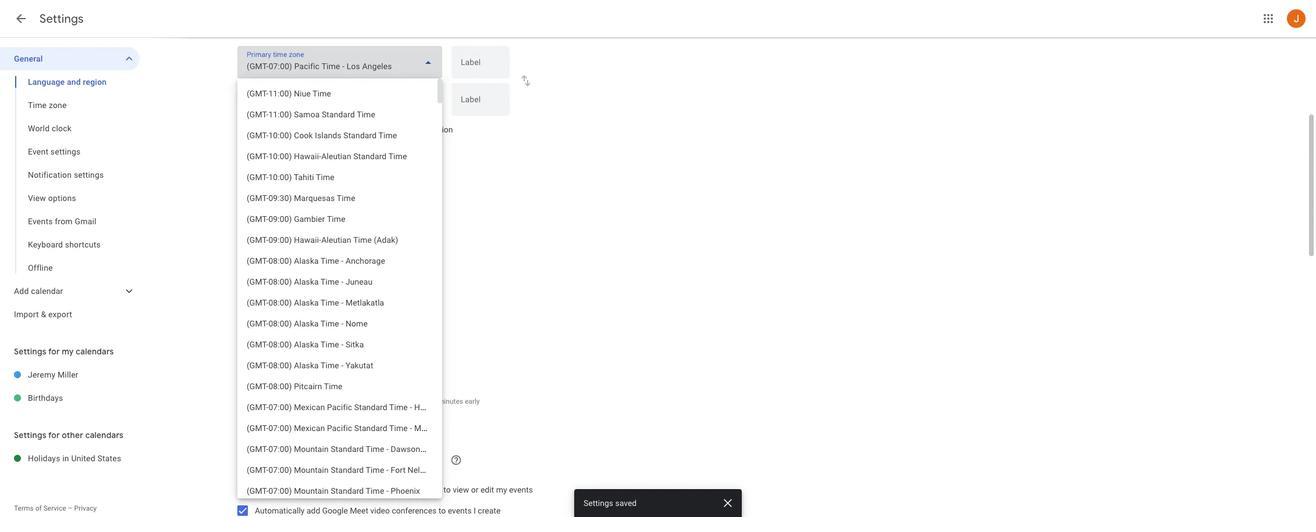 Task type: vqa. For each thing, say whether or not it's contained in the screenshot.
kendall
no



Task type: locate. For each thing, give the bounding box(es) containing it.
calendars
[[76, 347, 114, 357], [85, 431, 123, 441]]

2 for from the top
[[48, 431, 60, 441]]

events
[[509, 486, 533, 495], [448, 507, 472, 516]]

default
[[242, 420, 264, 428]]

end
[[237, 398, 249, 406]]

ask
[[255, 125, 269, 134]]

1 horizontal spatial world clock
[[237, 202, 293, 215]]

0 horizontal spatial my
[[62, 347, 74, 357]]

(gmt minus 09:00)hawaii-aleutian time (adak) option
[[237, 230, 438, 251]]

None field
[[237, 46, 442, 79]]

1 vertical spatial my
[[62, 347, 74, 357]]

calendar
[[333, 149, 360, 157]]

(gmt minus 08:00)alaska time - nome option
[[237, 314, 438, 335]]

world
[[28, 124, 50, 133], [237, 202, 265, 215]]

1 vertical spatial zone
[[368, 125, 385, 134]]

(gmt minus 10:00)tahiti time option
[[237, 167, 438, 188]]

settings for my calendars tree
[[0, 364, 140, 410]]

1 vertical spatial event
[[237, 312, 264, 326]]

(gmt minus 08:00)alaska time - metlakatla option
[[237, 293, 438, 314]]

let others see all invitations if they have permission to view or edit my events
[[255, 486, 533, 495]]

terms
[[14, 505, 34, 513]]

1 vertical spatial settings
[[74, 171, 104, 180]]

(gmt minus 10:00)cook islands standard time option
[[237, 125, 438, 146]]

(gmt minus 11:00)samoa standard time option
[[237, 104, 438, 125]]

settings up jeremy
[[14, 347, 46, 357]]

my right the update
[[307, 125, 318, 134]]

2 vertical spatial clock
[[299, 226, 318, 236]]

saved
[[615, 499, 637, 509]]

event settings
[[28, 147, 81, 157], [237, 312, 303, 326]]

(gmt minus 10:00)hawaii-aleutian standard time option
[[237, 146, 438, 167]]

jeremy miller tree item
[[0, 364, 140, 387]]

settings
[[51, 147, 81, 157], [74, 171, 104, 180], [266, 312, 303, 326]]

and
[[67, 77, 81, 87], [363, 398, 375, 406]]

0 horizontal spatial time
[[349, 125, 366, 134]]

1 vertical spatial events
[[448, 507, 472, 516]]

works
[[362, 149, 381, 157]]

calendars up jeremy miller "tree item"
[[76, 347, 114, 357]]

1 vertical spatial event settings
[[237, 312, 303, 326]]

0 vertical spatial calendars
[[76, 347, 114, 357]]

minute
[[260, 398, 282, 406]]

calendars up states
[[85, 431, 123, 441]]

0 vertical spatial for
[[48, 347, 60, 357]]

tree
[[0, 47, 140, 326]]

1 horizontal spatial clock
[[268, 202, 293, 215]]

minutes down (gmt minus 08:00)pitcairn time "option"
[[320, 398, 345, 406]]

meetings
[[283, 374, 317, 383], [284, 398, 313, 406], [398, 398, 427, 406]]

1 vertical spatial world clock
[[237, 202, 293, 215]]

1 horizontal spatial and
[[363, 398, 375, 406]]

0 vertical spatial event
[[28, 147, 48, 157]]

settings left saved
[[584, 499, 613, 509]]

minutes right the 10
[[438, 398, 463, 406]]

–
[[68, 505, 72, 513]]

location
[[424, 125, 453, 134]]

longer
[[377, 398, 396, 406]]

view options
[[28, 194, 76, 203]]

1 early from the left
[[347, 398, 362, 406]]

for left other
[[48, 431, 60, 441]]

(gmt minus 07:00)mountain standard time - dawson creek option
[[237, 439, 438, 460]]

0 vertical spatial clock
[[52, 124, 72, 133]]

2 minutes from the left
[[438, 398, 463, 406]]

learn
[[237, 149, 255, 157]]

0 vertical spatial world clock
[[28, 124, 72, 133]]

shortcuts
[[65, 240, 101, 250]]

settings heading
[[40, 12, 84, 26]]

world clock down time zone
[[28, 124, 72, 133]]

1 horizontal spatial events
[[509, 486, 533, 495]]

more
[[257, 149, 273, 157]]

miller
[[58, 371, 78, 380]]

0 vertical spatial event settings
[[28, 147, 81, 157]]

early right the 10
[[465, 398, 480, 406]]

or
[[471, 486, 479, 495]]

1 horizontal spatial time
[[405, 149, 419, 157]]

(gmt minus 09:30)marquesas time option
[[237, 188, 438, 209]]

1 horizontal spatial world
[[237, 202, 265, 215]]

my right edit
[[496, 486, 507, 495]]

Label for secondary time zone. text field
[[461, 95, 500, 112]]

0 horizontal spatial world
[[28, 124, 50, 133]]

0 vertical spatial events
[[509, 486, 533, 495]]

for for other
[[48, 431, 60, 441]]

clock right world
[[299, 226, 318, 236]]

settings
[[40, 12, 84, 26], [14, 347, 46, 357], [14, 431, 46, 441], [584, 499, 613, 509]]

0 horizontal spatial event settings
[[28, 147, 81, 157]]

for
[[48, 347, 60, 357], [48, 431, 60, 441]]

zone right time
[[49, 101, 67, 110]]

settings right go back icon
[[40, 12, 84, 26]]

0 vertical spatial my
[[307, 125, 318, 134]]

meetings up 5
[[283, 374, 317, 383]]

0 horizontal spatial zone
[[49, 101, 67, 110]]

1 horizontal spatial my
[[307, 125, 318, 134]]

minutes
[[320, 398, 345, 406], [438, 398, 463, 406]]

calendars for settings for my calendars
[[76, 347, 114, 357]]

event
[[28, 147, 48, 157], [237, 312, 264, 326]]

early down (gmt minus 08:00)pitcairn time "option"
[[347, 398, 362, 406]]

i
[[474, 507, 476, 516]]

meetings left 5
[[284, 398, 313, 406]]

settings up holidays
[[14, 431, 46, 441]]

and left longer
[[363, 398, 375, 406]]

time left zones
[[405, 149, 419, 157]]

in
[[62, 454, 69, 464]]

(gmt minus 07:00)mexican pacific standard time - mazatlan option
[[237, 418, 438, 439]]

1 horizontal spatial event
[[237, 312, 264, 326]]

2 vertical spatial my
[[496, 486, 507, 495]]

of
[[35, 505, 42, 513]]

5
[[314, 398, 318, 406]]

jeremy
[[28, 371, 55, 380]]

world up show
[[237, 202, 265, 215]]

1 vertical spatial calendars
[[85, 431, 123, 441]]

settings for settings for my calendars
[[14, 347, 46, 357]]

google right how
[[309, 149, 331, 157]]

1 vertical spatial time
[[405, 149, 419, 157]]

and left region
[[67, 77, 81, 87]]

world clock
[[28, 124, 72, 133], [237, 202, 293, 215]]

clock down time zone
[[52, 124, 72, 133]]

add calendar
[[14, 287, 63, 296]]

1 vertical spatial google
[[322, 507, 348, 516]]

(gmt minus 08:00)alaska time - sitka option
[[237, 335, 438, 356]]

tree containing general
[[0, 47, 140, 326]]

zone up works at the left top of the page
[[368, 125, 385, 134]]

(gmt minus 08:00)pitcairn time option
[[237, 377, 438, 397]]

clock up 'show world clock'
[[268, 202, 293, 215]]

0 horizontal spatial world clock
[[28, 124, 72, 133]]

0 horizontal spatial event
[[28, 147, 48, 157]]

1 for from the top
[[48, 347, 60, 357]]

1 vertical spatial for
[[48, 431, 60, 441]]

time
[[349, 125, 366, 134], [405, 149, 419, 157]]

events left i
[[448, 507, 472, 516]]

my up miller
[[62, 347, 74, 357]]

1 vertical spatial and
[[363, 398, 375, 406]]

0 vertical spatial world
[[28, 124, 50, 133]]

events right edit
[[509, 486, 533, 495]]

1 horizontal spatial early
[[465, 398, 480, 406]]

about
[[274, 149, 292, 157]]

(gmt minus 11:00)niue time option
[[237, 83, 438, 104]]

settings for settings for other calendars
[[14, 431, 46, 441]]

zone
[[49, 101, 67, 110], [368, 125, 385, 134]]

time
[[28, 101, 47, 110]]

for up the jeremy miller
[[48, 347, 60, 357]]

meet
[[350, 507, 368, 516]]

0 horizontal spatial and
[[67, 77, 81, 87]]

time right primary
[[349, 125, 366, 134]]

time zone
[[28, 101, 67, 110]]

for for my
[[48, 347, 60, 357]]

group
[[0, 70, 140, 280]]

holidays in united states
[[28, 454, 121, 464]]

0 horizontal spatial minutes
[[320, 398, 345, 406]]

and inside group
[[67, 77, 81, 87]]

world inside group
[[28, 124, 50, 133]]

google down "(gmt minus 07:00)mountain standard time - phoenix" option
[[322, 507, 348, 516]]

automatically
[[255, 507, 305, 516]]

primary time zone list box
[[237, 79, 438, 518]]

settings for settings saved
[[584, 499, 613, 509]]

1 horizontal spatial minutes
[[438, 398, 463, 406]]

terms of service – privacy
[[14, 505, 97, 513]]

0 vertical spatial and
[[67, 77, 81, 87]]

keyboard
[[28, 240, 63, 250]]

my
[[307, 125, 318, 134], [62, 347, 74, 357], [496, 486, 507, 495]]

Label for primary time zone. text field
[[461, 58, 500, 74]]

2 vertical spatial settings
[[266, 312, 303, 326]]

edit
[[481, 486, 494, 495]]

early
[[347, 398, 362, 406], [465, 398, 480, 406]]

permissions
[[285, 420, 323, 428]]

birthdays tree item
[[0, 387, 140, 410]]

ask to update my primary time zone to current location
[[255, 125, 453, 134]]

others
[[268, 486, 291, 495]]

world down time
[[28, 124, 50, 133]]

world clock up show
[[237, 202, 293, 215]]

0 horizontal spatial events
[[448, 507, 472, 516]]

clock
[[52, 124, 72, 133], [268, 202, 293, 215], [299, 226, 318, 236]]

have
[[382, 486, 399, 495]]

to right the conferences at the left bottom of the page
[[439, 507, 446, 516]]

0 horizontal spatial early
[[347, 398, 362, 406]]



Task type: describe. For each thing, give the bounding box(es) containing it.
0 vertical spatial time
[[349, 125, 366, 134]]

offline
[[28, 264, 53, 273]]

see
[[293, 486, 306, 495]]

language
[[28, 77, 65, 87]]

conferences
[[392, 507, 437, 516]]

learn more about how google calendar works across time zones
[[237, 149, 439, 157]]

export
[[48, 310, 72, 319]]

current
[[396, 125, 422, 134]]

options
[[48, 194, 76, 203]]

group containing language and region
[[0, 70, 140, 280]]

gmail
[[75, 217, 96, 226]]

they
[[365, 486, 380, 495]]

add
[[307, 507, 320, 516]]

&
[[41, 310, 46, 319]]

0 horizontal spatial clock
[[52, 124, 72, 133]]

update
[[280, 125, 305, 134]]

(gmt minus 07:00)mountain standard time - phoenix option
[[237, 481, 438, 502]]

event settings inside group
[[28, 147, 81, 157]]

30
[[251, 398, 259, 406]]

time zones link
[[405, 149, 439, 157]]

settings for other calendars
[[14, 431, 123, 441]]

2 early from the left
[[465, 398, 480, 406]]

speedy
[[255, 374, 281, 383]]

(gmt minus 09:00)gambier time option
[[237, 209, 438, 230]]

view
[[28, 194, 46, 203]]

service
[[43, 505, 66, 513]]

1 horizontal spatial event settings
[[237, 312, 303, 326]]

1 vertical spatial clock
[[268, 202, 293, 215]]

settings for my calendars
[[14, 347, 114, 357]]

how
[[294, 149, 307, 157]]

holidays in united states tree item
[[0, 448, 140, 471]]

if
[[358, 486, 363, 495]]

jeremy miller
[[28, 371, 78, 380]]

settings saved
[[584, 499, 637, 509]]

create
[[478, 507, 501, 516]]

to left current
[[387, 125, 394, 134]]

world
[[277, 226, 297, 236]]

calendar
[[31, 287, 63, 296]]

1 vertical spatial world
[[237, 202, 265, 215]]

events from gmail
[[28, 217, 96, 226]]

end 30 minute meetings 5 minutes early and longer meetings 10 minutes early
[[237, 398, 480, 406]]

import
[[14, 310, 39, 319]]

video
[[370, 507, 390, 516]]

language and region
[[28, 77, 107, 87]]

notification settings
[[28, 171, 104, 180]]

birthdays
[[28, 394, 63, 403]]

10
[[429, 398, 436, 406]]

go back image
[[14, 12, 28, 26]]

holidays
[[28, 454, 60, 464]]

notification
[[28, 171, 72, 180]]

let
[[255, 486, 266, 495]]

other
[[62, 431, 83, 441]]

privacy link
[[74, 505, 97, 513]]

import & export
[[14, 310, 72, 319]]

automatically add google meet video conferences to events i create
[[255, 507, 501, 516]]

(gmt minus 07:00)mountain standard time - fort nelson option
[[237, 460, 438, 481]]

general tree item
[[0, 47, 140, 70]]

to left view
[[444, 486, 451, 495]]

to right ask
[[271, 125, 278, 134]]

keyboard shortcuts
[[28, 240, 101, 250]]

1 horizontal spatial zone
[[368, 125, 385, 134]]

birthdays link
[[28, 387, 140, 410]]

0 vertical spatial google
[[309, 149, 331, 157]]

(gmt minus 08:00)alaska time - juneau option
[[237, 272, 438, 293]]

speedy meetings
[[255, 374, 317, 383]]

from
[[55, 217, 73, 226]]

all
[[308, 486, 317, 495]]

0 vertical spatial zone
[[49, 101, 67, 110]]

1 minutes from the left
[[320, 398, 345, 406]]

invitations
[[319, 486, 356, 495]]

holidays in united states link
[[28, 448, 140, 471]]

calendars for settings for other calendars
[[85, 431, 123, 441]]

show
[[255, 226, 275, 236]]

primary
[[320, 125, 347, 134]]

guest
[[266, 420, 283, 428]]

2 horizontal spatial clock
[[299, 226, 318, 236]]

general
[[14, 54, 43, 63]]

add
[[14, 287, 29, 296]]

view
[[453, 486, 469, 495]]

(gmt minus 08:00)alaska time - anchorage option
[[237, 251, 438, 272]]

across
[[382, 149, 403, 157]]

united
[[71, 454, 95, 464]]

permission
[[401, 486, 442, 495]]

events
[[28, 217, 53, 226]]

(gmt minus 07:00)mexican pacific standard time - hermosillo option
[[237, 397, 438, 418]]

zones
[[421, 149, 439, 157]]

region
[[83, 77, 107, 87]]

default guest permissions
[[242, 420, 323, 428]]

0 vertical spatial settings
[[51, 147, 81, 157]]

meetings left the 10
[[398, 398, 427, 406]]

states
[[97, 454, 121, 464]]

show world clock
[[255, 226, 318, 236]]

terms of service link
[[14, 505, 66, 513]]

2 horizontal spatial my
[[496, 486, 507, 495]]

(gmt minus 08:00)alaska time - yakutat option
[[237, 356, 438, 377]]

settings for settings
[[40, 12, 84, 26]]

privacy
[[74, 505, 97, 513]]



